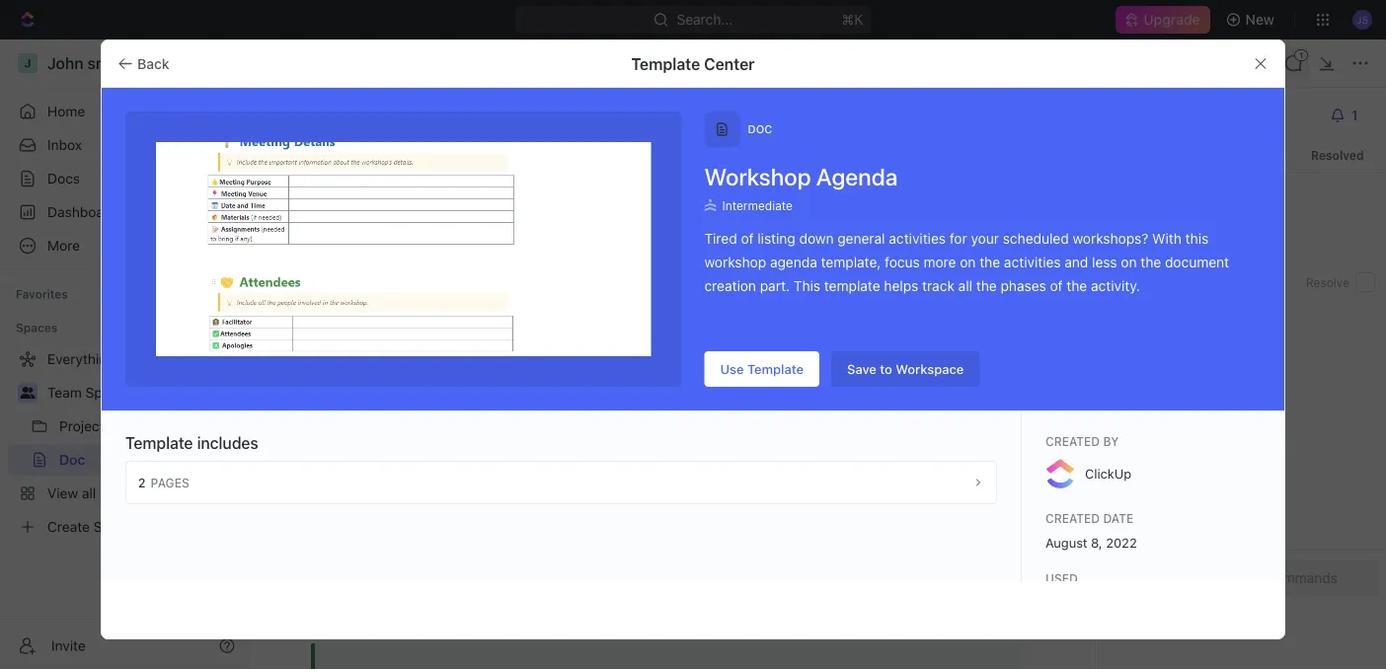 Task type: locate. For each thing, give the bounding box(es) containing it.
0 horizontal spatial space
[[85, 385, 125, 401]]

back button
[[110, 48, 181, 79]]

2 vertical spatial template
[[125, 434, 193, 453]]

team
[[332, 310, 362, 324], [47, 385, 82, 401]]

template up the 2 pages
[[125, 434, 193, 453]]

1 vertical spatial of
[[1050, 278, 1063, 294]]

the down "with" at right
[[1141, 254, 1161, 270]]

to do
[[778, 472, 813, 485]]

1 horizontal spatial /
[[462, 310, 466, 324]]

0 vertical spatial new
[[1246, 11, 1275, 28]]

1 vertical spatial team
[[47, 385, 82, 401]]

created for created by
[[1046, 434, 1100, 448]]

new
[[1246, 11, 1275, 28], [358, 502, 380, 514]]

0 vertical spatial 2
[[514, 310, 521, 324]]

2 left pages
[[138, 476, 146, 490]]

new down task 3
[[358, 502, 380, 514]]

use template
[[720, 362, 804, 377]]

2 vertical spatial task
[[384, 502, 407, 514]]

team space link
[[47, 377, 239, 409]]

1 horizontal spatial new
[[1246, 11, 1275, 28]]

of
[[741, 230, 754, 247], [1050, 278, 1063, 294]]

1 inside "row group"
[[349, 416, 354, 428]]

1 horizontal spatial template
[[631, 54, 700, 73]]

team up table at the left
[[332, 310, 362, 324]]

row group
[[371, 409, 1359, 557], [950, 409, 999, 526], [950, 558, 999, 590]]

0 horizontal spatial team
[[47, 385, 82, 401]]

0 vertical spatial task
[[378, 415, 405, 430]]

0 horizontal spatial template
[[125, 434, 193, 453]]

task down task 3
[[384, 502, 407, 514]]

on
[[960, 254, 976, 270], [1121, 254, 1137, 270]]

untitled
[[311, 161, 457, 208]]

team inside the sidebar navigation
[[47, 385, 82, 401]]

comment
[[343, 137, 403, 153], [1160, 242, 1220, 259]]

resolved
[[1311, 148, 1364, 162]]

new for new task
[[358, 502, 380, 514]]

2 right project
[[514, 310, 521, 324]]

progress
[[792, 417, 852, 430]]

cell
[[332, 436, 371, 463], [569, 436, 766, 463], [766, 436, 964, 463], [332, 464, 371, 491], [569, 464, 766, 491]]

date
[[1103, 511, 1134, 525]]

space for team space
[[85, 385, 125, 401]]

1 horizontal spatial 2
[[514, 310, 521, 324]]

0 horizontal spatial comment
[[343, 137, 403, 153]]

on right less
[[1121, 254, 1137, 270]]

of right tired
[[741, 230, 754, 247]]

0 vertical spatial space
[[365, 310, 400, 324]]

team space / projects / project 2 table
[[331, 310, 521, 350]]

new for new
[[1246, 11, 1275, 28]]

0 vertical spatial of
[[741, 230, 754, 247]]

of right phases
[[1050, 278, 1063, 294]]

team for team space
[[47, 385, 82, 401]]

space right user group icon
[[85, 385, 125, 401]]

row inside grid
[[371, 384, 1359, 408]]

by
[[1103, 434, 1119, 448]]

helps
[[884, 278, 918, 294]]

/
[[404, 310, 408, 324], [462, 310, 466, 324]]

home link
[[8, 96, 243, 127]]

search
[[367, 361, 406, 375]]

space inside the sidebar navigation
[[85, 385, 125, 401]]

workshop
[[704, 163, 811, 191]]

0 horizontal spatial 1
[[333, 137, 339, 153]]

the
[[980, 254, 1000, 270], [1141, 254, 1161, 270], [976, 278, 997, 294], [1067, 278, 1087, 294]]

workshop agenda
[[704, 163, 898, 191]]

1 horizontal spatial space
[[365, 310, 400, 324]]

0 horizontal spatial new
[[358, 502, 380, 514]]

dashboards
[[47, 204, 124, 220]]

team space
[[47, 385, 125, 401]]

to inside cell
[[778, 472, 793, 485]]

created up august
[[1046, 511, 1100, 525]]

template right use
[[747, 362, 804, 377]]

1 row group
[[332, 409, 371, 526]]

activities down the scheduled
[[1004, 254, 1061, 270]]

listing
[[758, 230, 796, 247]]

5 mins
[[1131, 217, 1166, 230]]

general
[[838, 230, 885, 247]]

team right user group icon
[[47, 385, 82, 401]]

1 created from the top
[[1046, 434, 1100, 448]]

1 vertical spatial created
[[1046, 511, 1100, 525]]

0 horizontal spatial of
[[741, 230, 754, 247]]

1 horizontal spatial on
[[1121, 254, 1137, 270]]

/ left projects
[[404, 310, 408, 324]]

0 vertical spatial created
[[1046, 434, 1100, 448]]

created
[[1046, 434, 1100, 448], [1046, 511, 1100, 525]]

to left me
[[1248, 148, 1260, 162]]

1 down the #
[[349, 416, 354, 428]]

1 vertical spatial to
[[880, 362, 892, 377]]

1 down search tasks...
[[409, 415, 415, 430]]

1
[[333, 137, 339, 153], [409, 415, 415, 430], [349, 416, 354, 428]]

grid containing task 1
[[332, 384, 1359, 591]]

do
[[796, 472, 813, 485]]

0 vertical spatial comment
[[343, 137, 403, 153]]

new right upgrade
[[1246, 11, 1275, 28]]

1 horizontal spatial of
[[1050, 278, 1063, 294]]

1 vertical spatial new
[[358, 502, 380, 514]]

grid
[[332, 384, 1359, 591]]

scheduled
[[1003, 230, 1069, 247]]

team inside team space / projects / project 2 table
[[332, 310, 362, 324]]

includes
[[197, 434, 259, 453]]

john smith
[[576, 415, 638, 430]]

0 horizontal spatial /
[[404, 310, 408, 324]]

0 vertical spatial template
[[631, 54, 700, 73]]

task 3
[[378, 470, 417, 485]]

0 vertical spatial to
[[1248, 148, 1260, 162]]

phases
[[1001, 278, 1046, 294]]

1 horizontal spatial comment
[[1160, 242, 1220, 259]]

resolve
[[1306, 275, 1350, 289]]

created by
[[1046, 434, 1119, 448]]

favorites button
[[8, 282, 76, 306]]

used
[[1046, 572, 1078, 585]]

activities
[[889, 230, 946, 247], [1004, 254, 1061, 270]]

1 vertical spatial space
[[85, 385, 125, 401]]

activities up focus
[[889, 230, 946, 247]]

2 vertical spatial to
[[778, 472, 793, 485]]

2 horizontal spatial template
[[747, 362, 804, 377]]

2 horizontal spatial 1
[[409, 415, 415, 430]]

1 horizontal spatial team
[[332, 310, 362, 324]]

created left the by
[[1046, 434, 1100, 448]]

space up table at the left
[[365, 310, 400, 324]]

to for me
[[1248, 148, 1260, 162]]

workshops?
[[1073, 230, 1149, 247]]

1 vertical spatial task
[[378, 470, 405, 485]]

to left do
[[778, 472, 793, 485]]

team for team space / projects / project 2 table
[[332, 310, 362, 324]]

0 horizontal spatial activities
[[889, 230, 946, 247]]

created inside created date august 8, 2022
[[1046, 511, 1100, 525]]

1 on from the left
[[960, 254, 976, 270]]

sidebar navigation
[[0, 39, 252, 669]]

template
[[631, 54, 700, 73], [747, 362, 804, 377], [125, 434, 193, 453]]

intermediate
[[722, 199, 793, 213]]

1 for 1 comment
[[333, 137, 339, 153]]

for
[[950, 230, 967, 247]]

5
[[1131, 217, 1138, 230]]

to right save
[[880, 362, 892, 377]]

focus
[[885, 254, 920, 270]]

comment up untitled
[[343, 137, 403, 153]]

2 horizontal spatial to
[[1248, 148, 1260, 162]]

1 for 1
[[349, 416, 354, 428]]

to for workspace
[[880, 362, 892, 377]]

0 vertical spatial activities
[[889, 230, 946, 247]]

press space to select this row. row
[[332, 409, 371, 436], [371, 409, 1359, 436], [332, 436, 371, 464], [371, 436, 1359, 464], [332, 464, 371, 492], [371, 464, 1359, 492], [371, 558, 1359, 591]]

1 inside row group
[[409, 415, 415, 430]]

the down and
[[1067, 278, 1087, 294]]

task for task 1
[[378, 415, 405, 430]]

new inside button
[[1246, 11, 1275, 28]]

comment down mins
[[1160, 242, 1220, 259]]

use
[[720, 362, 744, 377]]

comment for 1 comment
[[343, 137, 403, 153]]

0 horizontal spatial on
[[960, 254, 976, 270]]

on up all
[[960, 254, 976, 270]]

task down search
[[378, 415, 405, 430]]

created for created date august 8, 2022
[[1046, 511, 1100, 525]]

0 horizontal spatial to
[[778, 472, 793, 485]]

1 vertical spatial template
[[747, 362, 804, 377]]

template down search...
[[631, 54, 700, 73]]

0 vertical spatial team
[[332, 310, 362, 324]]

1 horizontal spatial to
[[880, 362, 892, 377]]

john smith cell
[[569, 409, 766, 435]]

space inside team space / projects / project 2 table
[[365, 310, 400, 324]]

2 created from the top
[[1046, 511, 1100, 525]]

search tasks...
[[367, 361, 449, 375]]

1 up untitled
[[333, 137, 339, 153]]

press space to select this row. row containing task 3
[[371, 464, 1359, 492]]

to
[[1248, 148, 1260, 162], [880, 362, 892, 377], [778, 472, 793, 485]]

to do cell
[[766, 464, 964, 491]]

1 vertical spatial comment
[[1160, 242, 1220, 259]]

/ left project
[[462, 310, 466, 324]]

row group containing task 1
[[371, 409, 1359, 557]]

row
[[371, 384, 1359, 408]]

0 horizontal spatial 2
[[138, 476, 146, 490]]

2 inside team space / projects / project 2 table
[[514, 310, 521, 324]]

task left 3 on the bottom of page
[[378, 470, 405, 485]]

1 vertical spatial activities
[[1004, 254, 1061, 270]]

task
[[378, 415, 405, 430], [378, 470, 405, 485], [384, 502, 407, 514]]

1 horizontal spatial 1
[[349, 416, 354, 428]]

back
[[137, 55, 169, 72]]

3
[[409, 470, 417, 485]]

docs
[[47, 170, 80, 187]]

creation
[[704, 278, 756, 294]]



Task type: vqa. For each thing, say whether or not it's contained in the screenshot.
Due date "DROPDOWN BUTTON" related to Name
no



Task type: describe. For each thing, give the bounding box(es) containing it.
updated:
[[410, 232, 469, 248]]

doc
[[748, 123, 772, 136]]

smith
[[605, 415, 638, 430]]

august
[[1046, 535, 1088, 550]]

Search tasks... text field
[[367, 354, 531, 382]]

test
[[1131, 242, 1156, 259]]

upgrade
[[1144, 11, 1200, 28]]

part.
[[760, 278, 790, 294]]

pages
[[150, 476, 189, 490]]

all
[[958, 278, 973, 294]]

the down your
[[980, 254, 1000, 270]]

task 1
[[378, 415, 415, 430]]

created date august 8, 2022
[[1046, 511, 1137, 550]]

1 horizontal spatial activities
[[1004, 254, 1061, 270]]

today
[[473, 232, 513, 248]]

and
[[1065, 254, 1088, 270]]

assigned
[[1191, 148, 1245, 162]]

assigned to me
[[1191, 148, 1281, 162]]

in progress cell
[[766, 409, 964, 435]]

spaces
[[16, 321, 58, 335]]

last updated: today at 4:34 pm
[[379, 232, 588, 248]]

8,
[[1091, 535, 1103, 550]]

workshop
[[704, 254, 766, 270]]

down
[[799, 230, 834, 247]]

in
[[778, 417, 789, 430]]

new task
[[358, 502, 407, 514]]

docs link
[[8, 163, 243, 194]]

1 comment
[[333, 137, 403, 153]]

this
[[1185, 230, 1209, 247]]

favorites
[[16, 287, 68, 301]]

workspace
[[896, 362, 964, 377]]

in progress
[[778, 417, 852, 430]]

new button
[[1218, 4, 1286, 36]]

project
[[470, 310, 511, 324]]

agenda
[[770, 254, 817, 270]]

track
[[922, 278, 955, 294]]

1 vertical spatial 2
[[138, 476, 146, 490]]

home
[[47, 103, 85, 119]]

2022
[[1106, 535, 1137, 550]]

template,
[[821, 254, 881, 270]]

center
[[704, 54, 755, 73]]

space for team space / projects / project 2 table
[[365, 310, 400, 324]]

agenda
[[816, 163, 898, 191]]

at
[[516, 232, 529, 248]]

template includes
[[125, 434, 259, 453]]

projects
[[412, 310, 458, 324]]

template
[[824, 278, 880, 294]]

inbox
[[47, 137, 82, 153]]

with
[[1152, 230, 1182, 247]]

me
[[1263, 148, 1281, 162]]

template for template center
[[631, 54, 700, 73]]

tired
[[704, 230, 737, 247]]

save
[[847, 362, 877, 377]]

test comment
[[1131, 242, 1220, 259]]

document
[[1165, 254, 1229, 270]]

task for task 3
[[378, 470, 405, 485]]

press space to select this row. row containing 1
[[332, 409, 371, 436]]

inbox link
[[8, 129, 243, 161]]

less
[[1092, 254, 1117, 270]]

template for template includes
[[125, 434, 193, 453]]

comment for test comment
[[1160, 242, 1220, 259]]

the right all
[[976, 278, 997, 294]]

#
[[347, 389, 355, 403]]

1 / from the left
[[404, 310, 408, 324]]

user group image
[[20, 387, 35, 399]]

john
[[576, 415, 601, 430]]

your
[[971, 230, 999, 247]]

2 on from the left
[[1121, 254, 1137, 270]]

more
[[924, 254, 956, 270]]

press space to select this row. row containing task 1
[[371, 409, 1359, 436]]

⌘k
[[842, 11, 863, 28]]

pm
[[567, 232, 588, 248]]

tired of listing down general activities for your scheduled workshops? with this workshop agenda template, focus more on the activities and less on the document creation part. this template helps track all the phases of the activity.
[[704, 230, 1229, 294]]

template center
[[631, 54, 755, 73]]

search...
[[677, 11, 733, 28]]

save to workspace
[[847, 362, 964, 377]]

table
[[331, 331, 370, 350]]

2 / from the left
[[462, 310, 466, 324]]

this
[[794, 278, 821, 294]]

mins
[[1141, 217, 1166, 230]]

upgrade link
[[1116, 6, 1210, 34]]

clickup
[[1085, 467, 1132, 481]]

dashboards link
[[8, 196, 243, 228]]

last
[[379, 232, 406, 248]]



